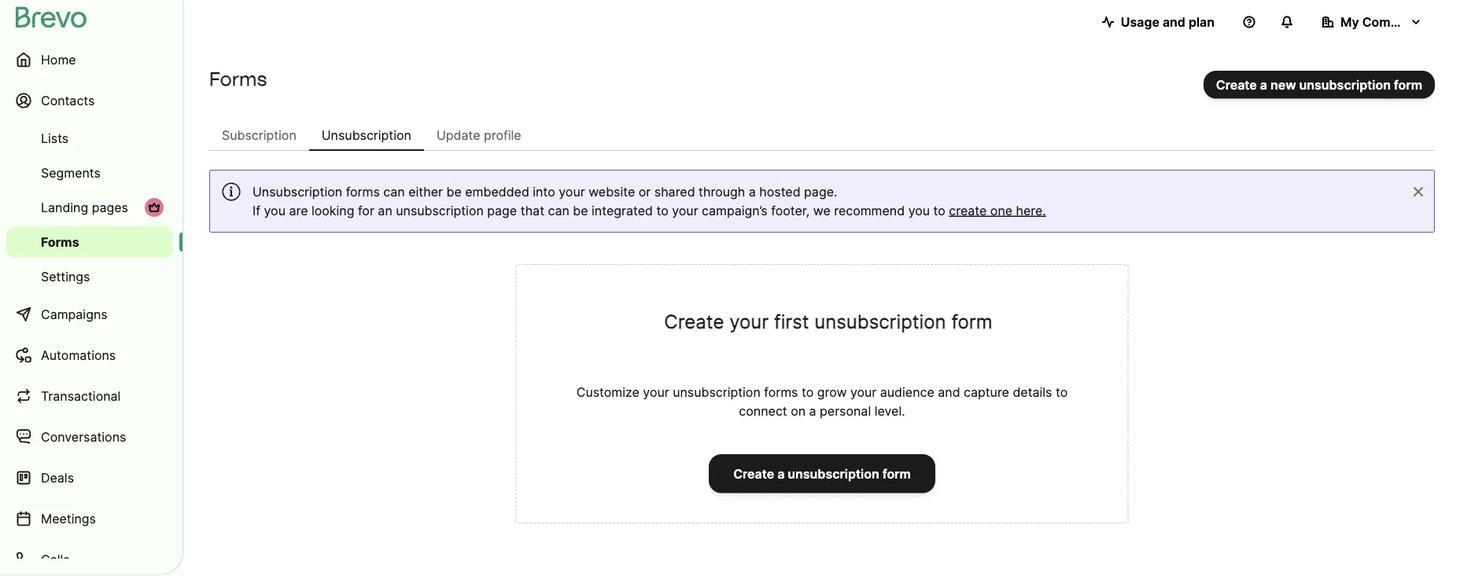 Task type: vqa. For each thing, say whether or not it's contained in the screenshot.
ALL CONTACTS
no



Task type: locate. For each thing, give the bounding box(es) containing it.
an
[[378, 203, 393, 218]]

create a new unsubscription form
[[1217, 77, 1423, 92]]

2 horizontal spatial create
[[1217, 77, 1258, 92]]

create
[[1217, 77, 1258, 92], [665, 310, 724, 333], [734, 467, 775, 482]]

left___rvooi image
[[148, 201, 161, 214]]

1 horizontal spatial create
[[734, 467, 775, 482]]

1 vertical spatial and
[[938, 385, 961, 400]]

0 horizontal spatial forms
[[41, 235, 79, 250]]

on
[[791, 404, 806, 419]]

unsubscription down the personal
[[788, 467, 880, 482]]

settings
[[41, 269, 90, 285]]

usage and plan
[[1121, 14, 1215, 30]]

meetings
[[41, 512, 96, 527]]

grow
[[818, 385, 847, 400]]

create your first unsubscription form
[[665, 310, 993, 333]]

plan
[[1189, 14, 1215, 30]]

unsubscription
[[322, 128, 412, 143], [253, 184, 342, 200]]

0 vertical spatial create
[[1217, 77, 1258, 92]]

home link
[[6, 41, 173, 79]]

and left capture
[[938, 385, 961, 400]]

form up capture
[[952, 310, 993, 333]]

form down the "company"
[[1395, 77, 1423, 92]]

update profile
[[437, 128, 522, 143]]

your down shared
[[672, 203, 699, 218]]

0 vertical spatial form
[[1395, 77, 1423, 92]]

1 vertical spatial forms
[[764, 385, 798, 400]]

campaigns link
[[6, 296, 173, 334]]

1 horizontal spatial and
[[1163, 14, 1186, 30]]

can up an
[[384, 184, 405, 200]]

2 you from the left
[[909, 203, 930, 218]]

forms up "on"
[[764, 385, 798, 400]]

form for create your first unsubscription form
[[952, 310, 993, 333]]

2 vertical spatial form
[[883, 467, 911, 482]]

segments
[[41, 165, 101, 181]]

create
[[949, 203, 987, 218]]

form
[[1395, 77, 1423, 92], [952, 310, 993, 333], [883, 467, 911, 482]]

0 vertical spatial forms
[[346, 184, 380, 200]]

my
[[1341, 14, 1360, 30]]

unsubscription up for
[[322, 128, 412, 143]]

1 horizontal spatial forms
[[764, 385, 798, 400]]

0 vertical spatial unsubscription
[[322, 128, 412, 143]]

unsubscription
[[1300, 77, 1391, 92], [396, 203, 484, 218], [815, 310, 947, 333], [673, 385, 761, 400], [788, 467, 880, 482]]

through
[[699, 184, 746, 200]]

campaigns
[[41, 307, 108, 322]]

if
[[253, 203, 261, 218]]

unsubscription inside unsubscription forms can either be embedded into your website or shared through a hosted page. if you are looking for an unsubscription page that can be integrated to your campaign's footer, we recommend you to create one here.
[[253, 184, 342, 200]]

and inside customize your unsubscription forms to grow your audience and capture details to connect on a personal level.
[[938, 385, 961, 400]]

and left plan
[[1163, 14, 1186, 30]]

1 horizontal spatial can
[[548, 203, 570, 218]]

page.
[[804, 184, 838, 200]]

your right customize
[[643, 385, 670, 400]]

usage
[[1121, 14, 1160, 30]]

contacts link
[[6, 82, 173, 120]]

unsubscription inside unsubscription link
[[322, 128, 412, 143]]

meetings link
[[6, 501, 173, 538]]

automations
[[41, 348, 116, 363]]

you left create
[[909, 203, 930, 218]]

1 you from the left
[[264, 203, 286, 218]]

transactional
[[41, 389, 121, 404]]

2 vertical spatial create
[[734, 467, 775, 482]]

shared
[[655, 184, 695, 200]]

0 vertical spatial be
[[447, 184, 462, 200]]

0 horizontal spatial create
[[665, 310, 724, 333]]

forms
[[209, 67, 267, 90], [41, 235, 79, 250]]

unsubscription up connect
[[673, 385, 761, 400]]

website
[[589, 184, 635, 200]]

either
[[409, 184, 443, 200]]

forms
[[346, 184, 380, 200], [764, 385, 798, 400]]

0 horizontal spatial be
[[447, 184, 462, 200]]

your left first
[[730, 310, 769, 333]]

home
[[41, 52, 76, 67]]

contacts
[[41, 93, 95, 108]]

1 vertical spatial can
[[548, 203, 570, 218]]

1 vertical spatial form
[[952, 310, 993, 333]]

unsubscription up are
[[253, 184, 342, 200]]

transactional link
[[6, 378, 173, 416]]

unsubscription down either
[[396, 203, 484, 218]]

1 vertical spatial forms
[[41, 235, 79, 250]]

forms up "subscription"
[[209, 67, 267, 90]]

one
[[991, 203, 1013, 218]]

forms down landing
[[41, 235, 79, 250]]

lists
[[41, 131, 69, 146]]

1 vertical spatial be
[[573, 203, 588, 218]]

1 horizontal spatial form
[[952, 310, 993, 333]]

be
[[447, 184, 462, 200], [573, 203, 588, 218]]

a left new
[[1261, 77, 1268, 92]]

0 vertical spatial can
[[384, 184, 405, 200]]

0 horizontal spatial forms
[[346, 184, 380, 200]]

landing pages link
[[6, 192, 173, 224]]

1 horizontal spatial you
[[909, 203, 930, 218]]

be left integrated
[[573, 203, 588, 218]]

my company
[[1341, 14, 1421, 30]]

1 vertical spatial create
[[665, 310, 724, 333]]

unsubscription inside customize your unsubscription forms to grow your audience and capture details to connect on a personal level.
[[673, 385, 761, 400]]

and
[[1163, 14, 1186, 30], [938, 385, 961, 400]]

usage and plan button
[[1090, 6, 1228, 38]]

can down the "into"
[[548, 203, 570, 218]]

1 horizontal spatial forms
[[209, 67, 267, 90]]

can
[[384, 184, 405, 200], [548, 203, 570, 218]]

to down shared
[[657, 203, 669, 218]]

unsubscription inside unsubscription forms can either be embedded into your website or shared through a hosted page. if you are looking for an unsubscription page that can be integrated to your campaign's footer, we recommend you to create one here.
[[396, 203, 484, 218]]

to
[[657, 203, 669, 218], [934, 203, 946, 218], [802, 385, 814, 400], [1056, 385, 1068, 400]]

a
[[1261, 77, 1268, 92], [749, 184, 756, 200], [810, 404, 817, 419], [778, 467, 785, 482]]

conversations
[[41, 430, 126, 445]]

a right "on"
[[810, 404, 817, 419]]

2 horizontal spatial form
[[1395, 77, 1423, 92]]

your
[[559, 184, 585, 200], [672, 203, 699, 218], [730, 310, 769, 333], [643, 385, 670, 400], [851, 385, 877, 400]]

0 vertical spatial and
[[1163, 14, 1186, 30]]

settings link
[[6, 261, 173, 293]]

my company button
[[1310, 6, 1436, 38]]

forms up for
[[346, 184, 380, 200]]

you right if at the top left of the page
[[264, 203, 286, 218]]

0 horizontal spatial form
[[883, 467, 911, 482]]

create a unsubscription form
[[734, 467, 911, 482]]

and inside button
[[1163, 14, 1186, 30]]

lists link
[[6, 123, 173, 154]]

a up "campaign's" on the top
[[749, 184, 756, 200]]

you
[[264, 203, 286, 218], [909, 203, 930, 218]]

be right either
[[447, 184, 462, 200]]

form down level.
[[883, 467, 911, 482]]

0 horizontal spatial and
[[938, 385, 961, 400]]

your right the "into"
[[559, 184, 585, 200]]

profile
[[484, 128, 522, 143]]

0 horizontal spatial you
[[264, 203, 286, 218]]

1 vertical spatial unsubscription
[[253, 184, 342, 200]]

forms inside 'link'
[[41, 235, 79, 250]]

details
[[1013, 385, 1053, 400]]



Task type: describe. For each thing, give the bounding box(es) containing it.
create a unsubscription form link
[[709, 455, 936, 494]]

your up the personal
[[851, 385, 877, 400]]

hosted
[[760, 184, 801, 200]]

that
[[521, 203, 545, 218]]

a inside customize your unsubscription forms to grow your audience and capture details to connect on a personal level.
[[810, 404, 817, 419]]

footer,
[[771, 203, 810, 218]]

0 horizontal spatial can
[[384, 184, 405, 200]]

unsubscription for unsubscription forms can either be embedded into your website or shared through a hosted page. if you are looking for an unsubscription page that can be integrated to your campaign's footer, we recommend you to create one here.
[[253, 184, 342, 200]]

first
[[774, 310, 810, 333]]

create for create a new unsubscription form
[[1217, 77, 1258, 92]]

personal
[[820, 404, 871, 419]]

customize
[[577, 385, 640, 400]]

deals link
[[6, 460, 173, 497]]

here.
[[1017, 203, 1047, 218]]

customize your unsubscription forms to grow your audience and capture details to connect on a personal level.
[[577, 385, 1068, 419]]

unsubscription right new
[[1300, 77, 1391, 92]]

new
[[1271, 77, 1297, 92]]

for
[[358, 203, 375, 218]]

connect
[[739, 404, 788, 419]]

embedded
[[465, 184, 530, 200]]

subscription link
[[209, 120, 309, 151]]

forms inside unsubscription forms can either be embedded into your website or shared through a hosted page. if you are looking for an unsubscription page that can be integrated to your campaign's footer, we recommend you to create one here.
[[346, 184, 380, 200]]

a inside unsubscription forms can either be embedded into your website or shared through a hosted page. if you are looking for an unsubscription page that can be integrated to your campaign's footer, we recommend you to create one here.
[[749, 184, 756, 200]]

unsubscription for unsubscription
[[322, 128, 412, 143]]

we
[[814, 203, 831, 218]]

to left create
[[934, 203, 946, 218]]

conversations link
[[6, 419, 173, 456]]

0 vertical spatial forms
[[209, 67, 267, 90]]

are
[[289, 203, 308, 218]]

recommend
[[834, 203, 905, 218]]

calls link
[[6, 541, 173, 577]]

landing
[[41, 200, 88, 215]]

into
[[533, 184, 555, 200]]

pages
[[92, 200, 128, 215]]

a down connect
[[778, 467, 785, 482]]

page
[[487, 203, 517, 218]]

unsubscription up audience
[[815, 310, 947, 333]]

create one here. link
[[949, 203, 1047, 218]]

form for create a new unsubscription form
[[1395, 77, 1423, 92]]

automations link
[[6, 337, 173, 375]]

forms link
[[6, 227, 173, 258]]

looking
[[312, 203, 355, 218]]

update
[[437, 128, 480, 143]]

level.
[[875, 404, 906, 419]]

or
[[639, 184, 651, 200]]

deals
[[41, 471, 74, 486]]

campaign's
[[702, 203, 768, 218]]

to up "on"
[[802, 385, 814, 400]]

create for create your first unsubscription form
[[665, 310, 724, 333]]

company
[[1363, 14, 1421, 30]]

unsubscription forms can either be embedded into your website or shared through a hosted page. if you are looking for an unsubscription page that can be integrated to your campaign's footer, we recommend you to create one here.
[[253, 184, 1047, 218]]

forms inside customize your unsubscription forms to grow your audience and capture details to connect on a personal level.
[[764, 385, 798, 400]]

calls
[[41, 553, 70, 568]]

1 horizontal spatial be
[[573, 203, 588, 218]]

segments link
[[6, 157, 173, 189]]

update profile link
[[424, 120, 534, 151]]

subscription
[[222, 128, 297, 143]]

capture
[[964, 385, 1010, 400]]

audience
[[881, 385, 935, 400]]

landing pages
[[41, 200, 128, 215]]

create a new unsubscription form link
[[1204, 71, 1436, 99]]

create for create a unsubscription form
[[734, 467, 775, 482]]

to right details
[[1056, 385, 1068, 400]]

unsubscription link
[[309, 120, 424, 151]]

integrated
[[592, 203, 653, 218]]



